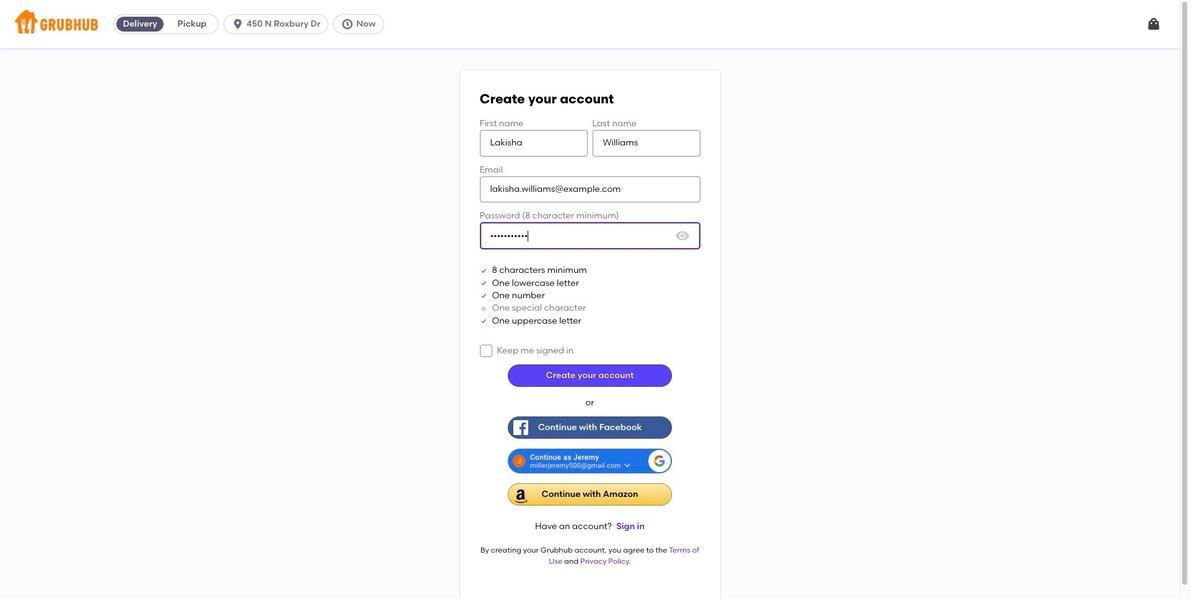 Task type: describe. For each thing, give the bounding box(es) containing it.
0 horizontal spatial svg image
[[232, 18, 244, 30]]

3 check icon image from the top
[[480, 292, 487, 300]]

1 check icon image from the top
[[480, 267, 487, 275]]



Task type: vqa. For each thing, say whether or not it's contained in the screenshot.
Our Top Picks's • AMERICAN
no



Task type: locate. For each thing, give the bounding box(es) containing it.
main navigation navigation
[[0, 0, 1180, 48]]

check icon image
[[480, 267, 487, 275], [480, 280, 487, 287], [480, 292, 487, 300], [480, 318, 487, 325]]

None email field
[[480, 176, 700, 203]]

None text field
[[480, 130, 587, 156], [592, 130, 700, 156], [480, 130, 587, 156], [592, 130, 700, 156]]

2 vertical spatial svg image
[[482, 347, 490, 355]]

2 horizontal spatial svg image
[[675, 229, 690, 244]]

None password field
[[480, 223, 700, 250]]

1 horizontal spatial svg image
[[482, 347, 490, 355]]

2 check icon image from the top
[[480, 280, 487, 287]]

1 horizontal spatial svg image
[[1146, 17, 1161, 32]]

4 check icon image from the top
[[480, 318, 487, 325]]

0 horizontal spatial svg image
[[341, 18, 354, 30]]

0 vertical spatial svg image
[[341, 18, 354, 30]]

1 vertical spatial svg image
[[675, 229, 690, 244]]

svg image inside main navigation "navigation"
[[341, 18, 354, 30]]

svg image
[[1146, 17, 1161, 32], [232, 18, 244, 30]]

svg image
[[341, 18, 354, 30], [675, 229, 690, 244], [482, 347, 490, 355]]



